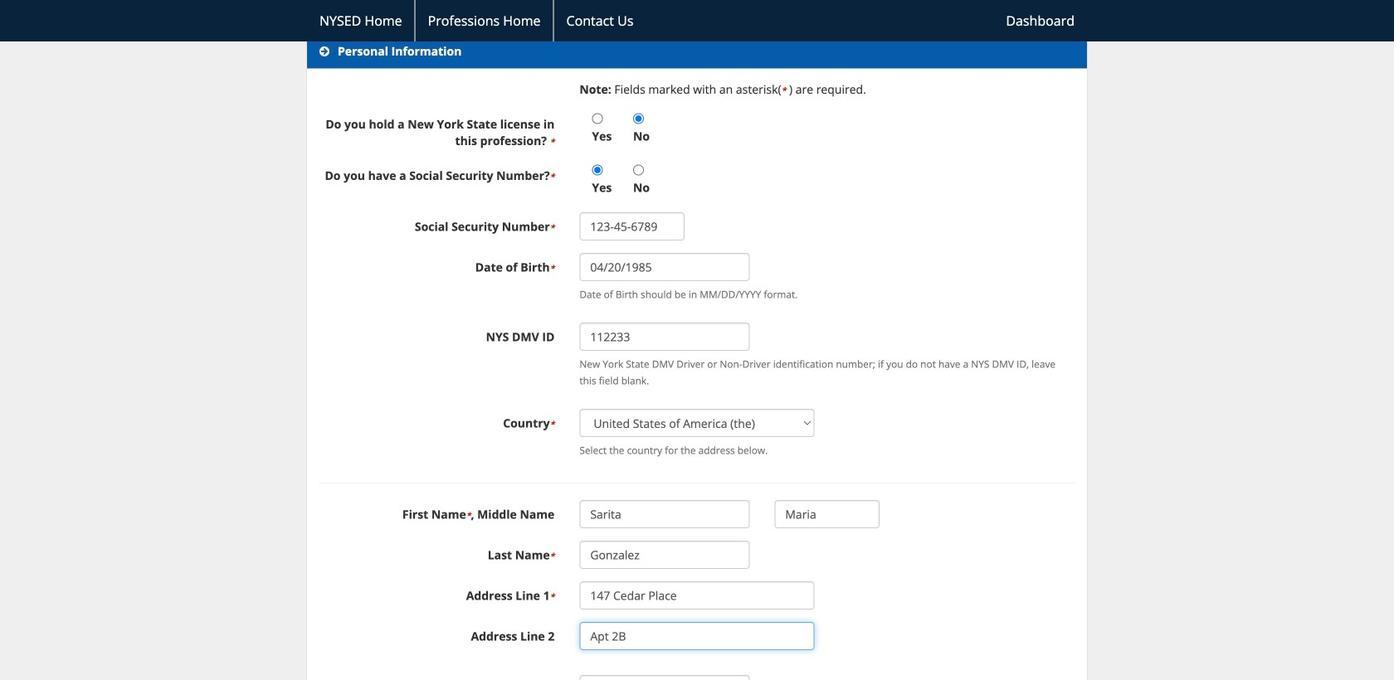 Task type: describe. For each thing, give the bounding box(es) containing it.
Middle Name text field
[[774, 501, 880, 529]]

Address Line 2 text field
[[579, 622, 815, 651]]

Address Line 1 text field
[[579, 582, 815, 610]]

Last Name text field
[[579, 541, 750, 569]]

MM/DD/YYYY text field
[[579, 253, 750, 281]]

First Name text field
[[579, 501, 750, 529]]



Task type: vqa. For each thing, say whether or not it's contained in the screenshot.
Postal Code text field
no



Task type: locate. For each thing, give the bounding box(es) containing it.
None radio
[[592, 165, 603, 176]]

arrow circle right image
[[319, 46, 329, 57]]

City text field
[[579, 676, 750, 680]]

None radio
[[592, 113, 603, 124], [633, 113, 644, 124], [633, 165, 644, 176], [592, 113, 603, 124], [633, 113, 644, 124], [633, 165, 644, 176]]

ID text field
[[579, 323, 750, 351]]

None text field
[[579, 213, 685, 241]]



